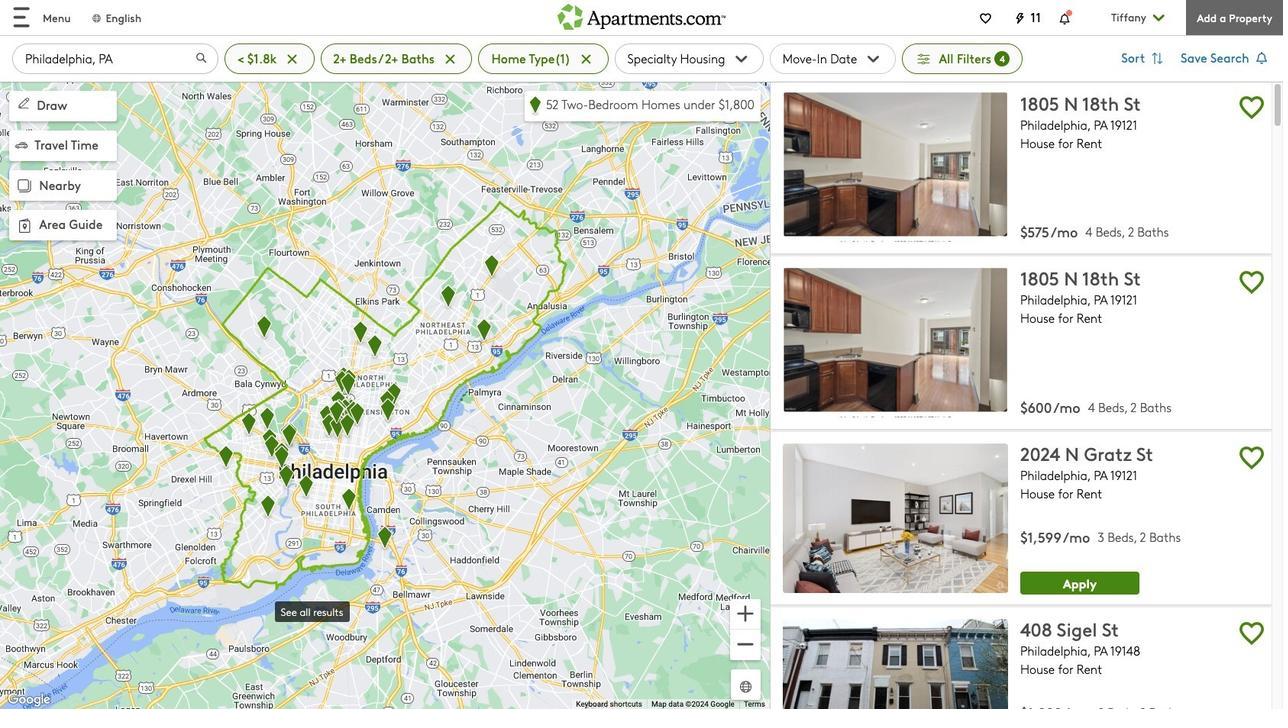 Task type: locate. For each thing, give the bounding box(es) containing it.
map region
[[0, 81, 770, 710]]

margin image
[[15, 95, 32, 112]]

google image
[[4, 691, 54, 710]]

building photo - 408 sigel st image
[[783, 619, 1008, 710]]

1 vertical spatial building photo - 1805 n 18th st image
[[783, 268, 1008, 418]]

margin image
[[15, 139, 27, 151], [14, 175, 35, 197], [14, 215, 35, 237]]

apartments.com logo image
[[558, 0, 726, 30]]

building photo - 1805 n 18th st image
[[783, 93, 1008, 242], [783, 268, 1008, 418]]

0 vertical spatial building photo - 1805 n 18th st image
[[783, 93, 1008, 242]]

building photo - 2024 n gratz st image
[[783, 444, 1008, 593]]



Task type: vqa. For each thing, say whether or not it's contained in the screenshot.
"Map" Region
yes



Task type: describe. For each thing, give the bounding box(es) containing it.
1 building photo - 1805 n 18th st image from the top
[[783, 93, 1008, 242]]

Location or Point of Interest text field
[[12, 44, 218, 74]]

2 vertical spatial margin image
[[14, 215, 35, 237]]

satellite view image
[[737, 678, 755, 696]]

1 vertical spatial margin image
[[14, 175, 35, 197]]

0 vertical spatial margin image
[[15, 139, 27, 151]]

2 building photo - 1805 n 18th st image from the top
[[783, 268, 1008, 418]]



